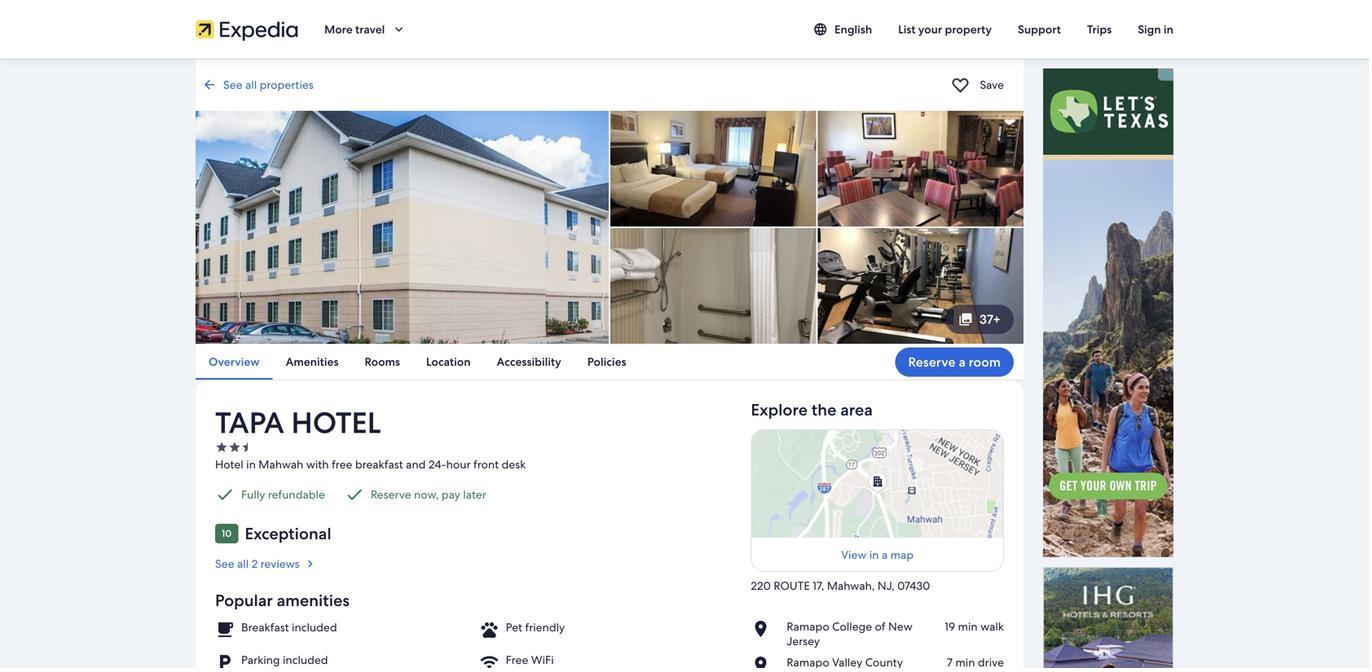 Task type: describe. For each thing, give the bounding box(es) containing it.
directional image
[[241, 441, 254, 454]]

sign in
[[1138, 22, 1174, 37]]

new
[[889, 620, 913, 634]]

and
[[406, 457, 426, 472]]

free
[[332, 457, 352, 472]]

24-
[[429, 457, 446, 472]]

tapa
[[215, 404, 284, 442]]

1 popular location image from the top
[[751, 620, 780, 639]]

list your property
[[898, 22, 992, 37]]

english button
[[801, 15, 885, 44]]

leading image
[[959, 312, 973, 327]]

in for view
[[870, 548, 879, 563]]

included for parking included
[[283, 653, 328, 667]]

friendly
[[525, 620, 565, 635]]

directional image
[[202, 77, 217, 92]]

reserve for reserve a room
[[908, 354, 956, 371]]

free
[[506, 653, 529, 667]]

reserve for reserve now, pay later
[[371, 487, 411, 502]]

gym image
[[818, 228, 1024, 344]]

explore
[[751, 399, 808, 421]]

more travel button
[[311, 15, 419, 44]]

a inside reserve a room button
[[959, 354, 966, 371]]

later
[[463, 487, 486, 502]]

location link
[[413, 344, 484, 380]]

see all 2 reviews button
[[215, 550, 731, 571]]

pay
[[442, 487, 460, 502]]

reviews
[[261, 557, 300, 571]]

1 xsmall image from the left
[[215, 441, 228, 454]]

overview link
[[196, 344, 273, 380]]

front
[[474, 457, 499, 472]]

ramapo
[[787, 620, 830, 634]]

amenities
[[277, 590, 350, 611]]

220
[[751, 579, 771, 594]]

reserve a room button
[[895, 348, 1014, 377]]

fully refundable
[[241, 487, 325, 502]]

free wifi
[[506, 653, 554, 667]]

more travel
[[324, 22, 385, 37]]

your
[[919, 22, 942, 37]]

the
[[812, 399, 837, 421]]

with
[[306, 457, 329, 472]]

accessibility link
[[484, 344, 575, 380]]

properties
[[260, 77, 314, 92]]

min
[[958, 620, 978, 634]]

support
[[1018, 22, 1061, 37]]

amenities link
[[273, 344, 352, 380]]

rooms link
[[352, 344, 413, 380]]

reserve a room
[[908, 354, 1001, 371]]

room
[[969, 354, 1001, 371]]

walk
[[981, 620, 1004, 634]]

route
[[774, 579, 810, 594]]

reserve now, pay later
[[371, 487, 486, 502]]

expedia logo image
[[196, 18, 298, 41]]

in for sign
[[1164, 22, 1174, 37]]

breakfast included
[[241, 620, 337, 635]]

breakfast
[[241, 620, 289, 635]]

hotel
[[291, 404, 381, 442]]

jersey
[[787, 634, 820, 649]]

positive theme image
[[215, 485, 235, 504]]

list your property link
[[885, 15, 1005, 44]]

list containing overview
[[196, 344, 1024, 380]]

small image
[[814, 22, 835, 37]]

now,
[[414, 487, 439, 502]]

trips link
[[1074, 15, 1125, 44]]

wifi
[[531, 653, 554, 667]]

all for 2
[[237, 557, 249, 571]]

included for breakfast included
[[292, 620, 337, 635]]

amenities
[[286, 355, 339, 369]]

2
[[252, 557, 258, 571]]

list containing ramapo college of new jersey
[[751, 620, 1004, 668]]

trips
[[1087, 22, 1112, 37]]

english
[[835, 22, 872, 37]]



Task type: locate. For each thing, give the bounding box(es) containing it.
overview
[[209, 355, 260, 369]]

pet friendly
[[506, 620, 565, 635]]

1 vertical spatial a
[[882, 548, 888, 563]]

refundable
[[268, 487, 325, 502]]

see all properties link
[[202, 77, 941, 92]]

0 vertical spatial list
[[196, 344, 1024, 380]]

xsmall image
[[215, 441, 228, 454], [228, 441, 241, 454]]

a left map
[[882, 548, 888, 563]]

19 min walk
[[945, 620, 1004, 634]]

parking
[[241, 653, 280, 667]]

popular location image down 220 at the right
[[751, 656, 780, 668]]

included
[[292, 620, 337, 635], [283, 653, 328, 667]]

0 vertical spatial popular location image
[[751, 620, 780, 639]]

all for properties
[[245, 77, 257, 92]]

1 vertical spatial popular location image
[[751, 656, 780, 668]]

0 vertical spatial a
[[959, 354, 966, 371]]

mahwah,
[[827, 579, 875, 594]]

1 vertical spatial see
[[215, 557, 234, 571]]

exterior image
[[196, 111, 609, 344]]

rooms
[[365, 355, 400, 369]]

in
[[1164, 22, 1174, 37], [246, 457, 256, 472], [870, 548, 879, 563]]

1 vertical spatial reserve
[[371, 487, 411, 502]]

see
[[223, 77, 243, 92], [215, 557, 234, 571]]

1 horizontal spatial in
[[870, 548, 879, 563]]

2 horizontal spatial in
[[1164, 22, 1174, 37]]

2 xsmall image from the left
[[228, 441, 241, 454]]

included down breakfast included
[[283, 653, 328, 667]]

sign
[[1138, 22, 1161, 37]]

hour
[[446, 457, 471, 472]]

college
[[832, 620, 872, 634]]

1 vertical spatial included
[[283, 653, 328, 667]]

reserve inside reserve a room button
[[908, 354, 956, 371]]

0 horizontal spatial a
[[882, 548, 888, 563]]

in right sign
[[1164, 22, 1174, 37]]

property
[[945, 22, 992, 37]]

map image
[[751, 430, 1004, 538]]

of
[[875, 620, 886, 634]]

free daily continental breakfast image
[[818, 111, 1024, 227]]

mahwah
[[259, 457, 304, 472]]

desk
[[502, 457, 526, 472]]

exceptional
[[245, 523, 331, 544]]

1 vertical spatial list
[[751, 620, 1004, 668]]

1 vertical spatial all
[[237, 557, 249, 571]]

Save property to a trip checkbox
[[948, 72, 974, 98]]

2 popular location image from the top
[[751, 656, 780, 668]]

nj,
[[878, 579, 895, 594]]

1 vertical spatial in
[[246, 457, 256, 472]]

0 vertical spatial see
[[223, 77, 243, 92]]

1 horizontal spatial a
[[959, 354, 966, 371]]

included down amenities
[[292, 620, 337, 635]]

view in a map
[[841, 548, 914, 563]]

save
[[980, 77, 1004, 92]]

220 route 17, mahwah, nj, 07430
[[751, 579, 931, 594]]

0 vertical spatial all
[[245, 77, 257, 92]]

a left the room
[[959, 354, 966, 371]]

popular location image left 'jersey'
[[751, 620, 780, 639]]

in down directional image
[[246, 457, 256, 472]]

all left 2
[[237, 557, 249, 571]]

hotel
[[215, 457, 244, 472]]

reserve left the room
[[908, 354, 956, 371]]

popular
[[215, 590, 273, 611]]

0 vertical spatial in
[[1164, 22, 1174, 37]]

area
[[841, 399, 873, 421]]

1 horizontal spatial reserve
[[908, 354, 956, 371]]

more
[[324, 22, 353, 37]]

a
[[959, 354, 966, 371], [882, 548, 888, 563]]

policies
[[588, 355, 627, 369]]

17,
[[813, 579, 825, 594]]

policies link
[[575, 344, 640, 380]]

exceptional element
[[245, 523, 331, 544]]

07430
[[898, 579, 931, 594]]

in for hotel
[[246, 457, 256, 472]]

hotel in mahwah with free breakfast and 24-hour front desk
[[215, 457, 526, 472]]

0 vertical spatial included
[[292, 620, 337, 635]]

in right view
[[870, 548, 879, 563]]

all left properties
[[245, 77, 257, 92]]

0 horizontal spatial in
[[246, 457, 256, 472]]

37+ button
[[945, 305, 1014, 334]]

positive theme image
[[345, 485, 364, 504]]

see inside 'button'
[[215, 557, 234, 571]]

0 vertical spatial reserve
[[908, 354, 956, 371]]

popular amenities
[[215, 590, 350, 611]]

in inside dropdown button
[[1164, 22, 1174, 37]]

breakfast
[[355, 457, 403, 472]]

sign in button
[[1125, 15, 1187, 44]]

view
[[841, 548, 867, 563]]

view in a map button
[[761, 548, 995, 563]]

accessibility
[[497, 355, 561, 369]]

location
[[426, 355, 471, 369]]

19
[[945, 620, 956, 634]]

double room | pillowtop beds, desk, laptop workspace, blackout drapes image
[[611, 111, 816, 227]]

list
[[196, 344, 1024, 380], [751, 620, 1004, 668]]

10
[[222, 527, 232, 540]]

list
[[898, 22, 916, 37]]

tapa hotel
[[215, 404, 381, 442]]

ramapo college of new jersey
[[787, 620, 913, 649]]

fully
[[241, 487, 265, 502]]

see for see all 2 reviews
[[215, 557, 234, 571]]

see left 2
[[215, 557, 234, 571]]

0 horizontal spatial reserve
[[371, 487, 411, 502]]

travel
[[355, 22, 385, 37]]

pet
[[506, 620, 522, 635]]

37+
[[980, 311, 1001, 328]]

reserve
[[908, 354, 956, 371], [371, 487, 411, 502]]

reserve down the breakfast
[[371, 487, 411, 502]]

trailing image
[[392, 22, 406, 37]]

explore the area
[[751, 399, 873, 421]]

all inside see all 2 reviews 'button'
[[237, 557, 249, 571]]

2 vertical spatial in
[[870, 548, 879, 563]]

see right directional icon
[[223, 77, 243, 92]]

support link
[[1005, 15, 1074, 44]]

see all 2 reviews
[[215, 557, 300, 571]]

pillowtop beds, desk, laptop workspace, blackout drapes image
[[611, 228, 816, 344]]

see all properties
[[223, 77, 314, 92]]

medium image
[[303, 557, 318, 571]]

see for see all properties
[[223, 77, 243, 92]]

map
[[891, 548, 914, 563]]

popular location image
[[751, 620, 780, 639], [751, 656, 780, 668]]

all
[[245, 77, 257, 92], [237, 557, 249, 571]]

parking included
[[241, 653, 328, 667]]



Task type: vqa. For each thing, say whether or not it's contained in the screenshot.
topmost Room 'IMAGE'
no



